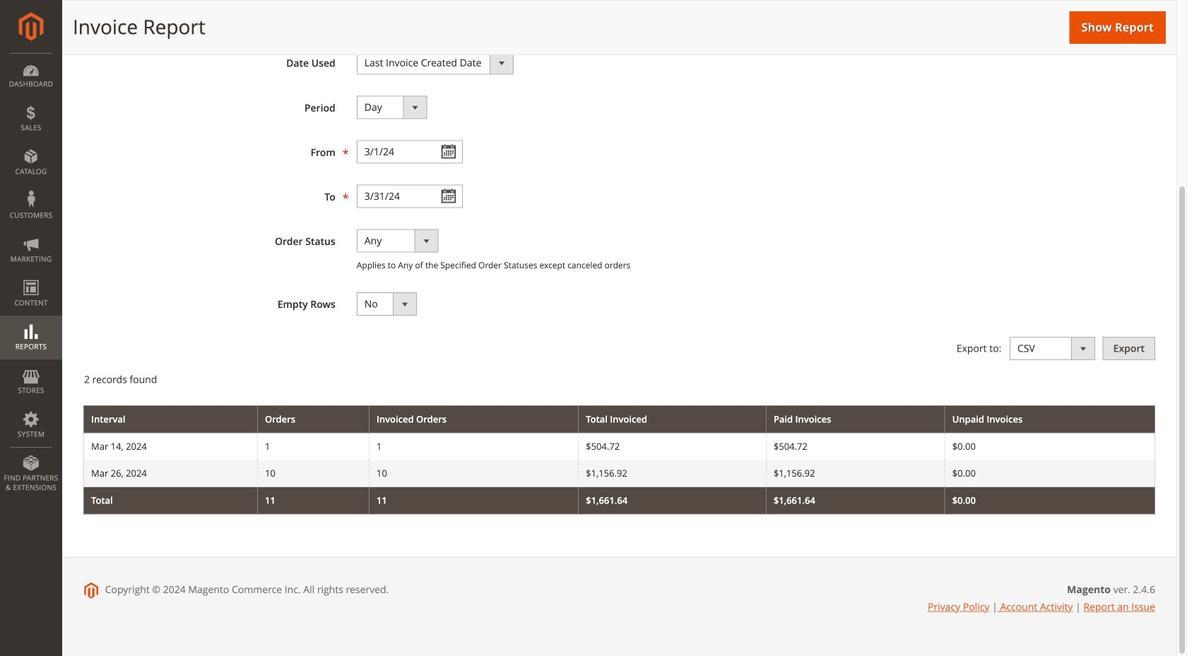 Task type: locate. For each thing, give the bounding box(es) containing it.
None text field
[[357, 185, 463, 208]]

None text field
[[357, 140, 463, 164]]

magento admin panel image
[[19, 12, 43, 41]]

menu bar
[[0, 53, 62, 500]]



